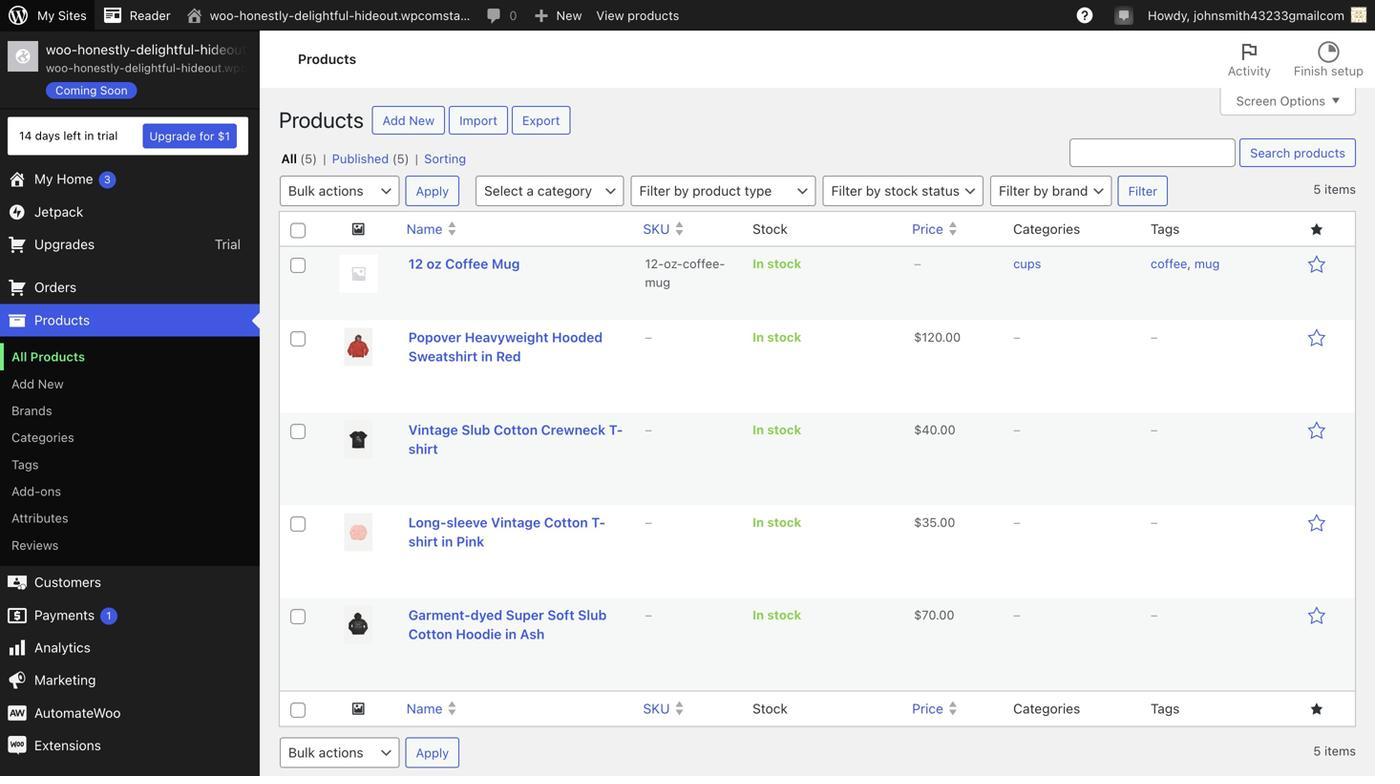 Task type: locate. For each thing, give the bounding box(es) containing it.
1 vertical spatial name
[[407, 701, 443, 717]]

1 vertical spatial price
[[912, 701, 944, 717]]

0 vertical spatial 5
[[1314, 182, 1322, 196]]

2 stock from the top
[[753, 701, 788, 717]]

name up 12
[[407, 221, 443, 237]]

0 vertical spatial 5 items
[[1314, 182, 1357, 196]]

0 horizontal spatial (5)
[[300, 151, 317, 166]]

cotton up soft
[[544, 515, 588, 531]]

(5) left published
[[300, 151, 317, 166]]

in left the red
[[481, 349, 493, 365]]

my home 3
[[34, 171, 111, 187]]

trial
[[97, 129, 118, 143]]

slub
[[462, 422, 490, 438], [578, 608, 607, 624]]

heavyweight
[[465, 330, 549, 346]]

in left pink
[[442, 534, 453, 550]]

1 vertical spatial add
[[11, 377, 35, 391]]

1 horizontal spatial new
[[409, 113, 435, 128]]

reviews
[[11, 538, 59, 553]]

0 vertical spatial honestly-
[[239, 8, 294, 22]]

0 horizontal spatial mug
[[645, 275, 671, 290]]

1 vertical spatial t-
[[592, 515, 606, 531]]

t- for long-sleeve vintage cotton t- shirt in pink
[[592, 515, 606, 531]]

name
[[407, 221, 443, 237], [407, 701, 443, 717]]

t- inside long-sleeve vintage cotton t- shirt in pink
[[592, 515, 606, 531]]

super
[[506, 608, 544, 624]]

1 vertical spatial vintage
[[491, 515, 541, 531]]

items
[[1325, 182, 1357, 196], [1325, 744, 1357, 758]]

1 in from the top
[[753, 257, 764, 271]]

1 vertical spatial honestly-
[[77, 42, 136, 57]]

products down woo-honestly-delightful-hideout.wpcomsta… link
[[298, 51, 356, 67]]

0 vertical spatial woo-
[[210, 8, 239, 22]]

0 vertical spatial add new
[[383, 113, 435, 128]]

tags inside main menu navigation
[[11, 457, 39, 472]]

cotton inside garment-dyed super soft slub cotton hoodie in ash
[[409, 627, 453, 643]]

products down the orders
[[34, 312, 90, 328]]

1 vertical spatial items
[[1325, 744, 1357, 758]]

0 horizontal spatial add new
[[11, 377, 64, 391]]

name link for first price link from the bottom
[[399, 692, 636, 726]]

2 vertical spatial cotton
[[409, 627, 453, 643]]

orders
[[34, 280, 77, 295]]

2 horizontal spatial cotton
[[544, 515, 588, 531]]

5 in stock from the top
[[753, 608, 802, 623]]

slub right soft
[[578, 608, 607, 624]]

stock
[[768, 257, 802, 271], [768, 330, 802, 345], [768, 423, 802, 437], [768, 516, 802, 530], [768, 608, 802, 623]]

hideout.wpcomstaging.com up $1
[[181, 61, 330, 75]]

0 vertical spatial t-
[[609, 422, 623, 438]]

1 horizontal spatial add
[[383, 113, 406, 128]]

| left published
[[323, 151, 326, 166]]

in right left
[[84, 129, 94, 143]]

2 vertical spatial new
[[38, 377, 64, 391]]

0 vertical spatial stock
[[753, 221, 788, 237]]

shirt inside long-sleeve vintage cotton t- shirt in pink
[[409, 534, 438, 550]]

add
[[383, 113, 406, 128], [11, 377, 35, 391]]

1 vertical spatial my
[[34, 171, 53, 187]]

analytics link
[[0, 632, 260, 665]]

0 vertical spatial sku
[[643, 221, 670, 237]]

shirt for long-sleeve vintage cotton t- shirt in pink
[[409, 534, 438, 550]]

shirt inside "vintage slub cotton crewneck t- shirt"
[[409, 442, 438, 457]]

placeholder image
[[339, 255, 378, 293]]

1 horizontal spatial mug
[[1195, 257, 1220, 271]]

1 name from the top
[[407, 221, 443, 237]]

35.00
[[922, 516, 956, 530]]

1 horizontal spatial t-
[[609, 422, 623, 438]]

1 horizontal spatial (5)
[[392, 151, 409, 166]]

new down all products
[[38, 377, 64, 391]]

0 horizontal spatial t-
[[592, 515, 606, 531]]

| left sorting link
[[415, 151, 418, 166]]

0 vertical spatial slub
[[462, 422, 490, 438]]

0 vertical spatial price link
[[905, 212, 1004, 246]]

woo- up coming
[[46, 61, 73, 75]]

mug right ,
[[1195, 257, 1220, 271]]

2 price from the top
[[912, 701, 944, 717]]

in inside garment-dyed super soft slub cotton hoodie in ash
[[505, 627, 517, 643]]

reader link
[[94, 0, 178, 31]]

my sites link
[[0, 0, 94, 31]]

name link for 2nd price link from the bottom of the page
[[399, 212, 636, 246]]

my sites
[[37, 8, 87, 22]]

add-
[[11, 484, 40, 499]]

1 stock from the top
[[768, 257, 802, 271]]

add new link up 'categories' 'link'
[[0, 370, 260, 397]]

vintage right 'sleeve'
[[491, 515, 541, 531]]

1 vertical spatial mug
[[645, 275, 671, 290]]

mug down 12- at the top left
[[645, 275, 671, 290]]

new left view
[[557, 8, 582, 22]]

0 horizontal spatial add
[[11, 377, 35, 391]]

shirt up long-
[[409, 442, 438, 457]]

woo-honestly-delightful-hideout.wpcomsta…
[[210, 8, 470, 22]]

1 horizontal spatial |
[[415, 151, 418, 166]]

$ up $ 70.00
[[914, 516, 922, 530]]

1 name link from the top
[[399, 212, 636, 246]]

0 vertical spatial items
[[1325, 182, 1357, 196]]

my left sites
[[37, 8, 55, 22]]

my inside the toolbar navigation
[[37, 8, 55, 22]]

price
[[912, 221, 944, 237], [912, 701, 944, 717]]

12-oz-coffee- mug
[[645, 257, 725, 290]]

add new inside main menu navigation
[[11, 377, 64, 391]]

1 vertical spatial price link
[[905, 692, 1004, 726]]

shirt down long-
[[409, 534, 438, 550]]

name link down ash
[[399, 692, 636, 726]]

coming
[[55, 84, 97, 97]]

cotton inside "vintage slub cotton crewneck t- shirt"
[[494, 422, 538, 438]]

None search field
[[1070, 138, 1236, 167]]

add new for brands
[[11, 377, 64, 391]]

analytics
[[34, 640, 91, 656]]

in inside popover heavyweight hooded sweatshirt in red
[[481, 349, 493, 365]]

upgrade for $1
[[149, 130, 230, 143]]

1 price from the top
[[912, 221, 944, 237]]

2 stock from the top
[[768, 330, 802, 345]]

popover heavyweight hooded sweatshirt in red link
[[409, 330, 603, 365]]

jetpack
[[34, 204, 83, 220]]

4 in from the top
[[753, 516, 764, 530]]

2 shirt from the top
[[409, 534, 438, 550]]

0 horizontal spatial |
[[323, 151, 326, 166]]

0 horizontal spatial cotton
[[409, 627, 453, 643]]

3 in stock from the top
[[753, 423, 802, 437]]

in for popover heavyweight hooded sweatshirt in red
[[753, 330, 764, 345]]

2 $ from the top
[[914, 423, 922, 437]]

1 horizontal spatial add new link
[[372, 106, 445, 135]]

0 horizontal spatial slub
[[462, 422, 490, 438]]

hideout.wpcomstaging.com down woo-honestly-delightful-hideout.wpcomsta… link
[[200, 42, 370, 57]]

0 vertical spatial name link
[[399, 212, 636, 246]]

2 in stock from the top
[[753, 330, 802, 345]]

1 vertical spatial all
[[11, 350, 27, 364]]

0 vertical spatial tags
[[1151, 221, 1180, 237]]

1 vertical spatial sku
[[643, 701, 670, 717]]

cotton down garment-
[[409, 627, 453, 643]]

$
[[914, 330, 922, 345], [914, 423, 922, 437], [914, 516, 922, 530], [914, 608, 922, 623]]

2 vertical spatial tags
[[1151, 701, 1180, 717]]

woo-
[[210, 8, 239, 22], [46, 42, 77, 57], [46, 61, 73, 75]]

shirt for vintage slub cotton crewneck t- shirt
[[409, 442, 438, 457]]

5 in from the top
[[753, 608, 764, 623]]

(5) right published
[[392, 151, 409, 166]]

products
[[298, 51, 356, 67], [279, 107, 364, 133], [34, 312, 90, 328], [30, 350, 85, 364]]

(5)
[[300, 151, 317, 166], [392, 151, 409, 166]]

0 vertical spatial price
[[912, 221, 944, 237]]

0 vertical spatial shirt
[[409, 442, 438, 457]]

reader
[[130, 8, 171, 22]]

add-ons
[[11, 484, 61, 499]]

$ up $ 35.00
[[914, 423, 922, 437]]

0 vertical spatial vintage
[[409, 422, 458, 438]]

12 oz coffee mug link
[[409, 256, 520, 272]]

woo- inside the toolbar navigation
[[210, 8, 239, 22]]

all inside main menu navigation
[[11, 350, 27, 364]]

tags
[[1151, 221, 1180, 237], [11, 457, 39, 472], [1151, 701, 1180, 717]]

import
[[460, 113, 498, 128]]

slub down sweatshirt
[[462, 422, 490, 438]]

woo- for hideout.wpcomsta…
[[210, 8, 239, 22]]

add new up all (5) | published (5) | sorting
[[383, 113, 435, 128]]

in stock for popover heavyweight hooded sweatshirt in red
[[753, 330, 802, 345]]

0 horizontal spatial new
[[38, 377, 64, 391]]

1 sku from the top
[[643, 221, 670, 237]]

2 (5) from the left
[[392, 151, 409, 166]]

5 stock from the top
[[768, 608, 802, 623]]

2 in from the top
[[753, 330, 764, 345]]

categories
[[1014, 221, 1081, 237], [11, 431, 74, 445], [1014, 701, 1081, 717]]

marketing
[[34, 673, 96, 689]]

2 name link from the top
[[399, 692, 636, 726]]

1 vertical spatial stock
[[753, 701, 788, 717]]

add new up brands
[[11, 377, 64, 391]]

honestly- for hideout.wpcomsta…
[[239, 8, 294, 22]]

2 vertical spatial delightful-
[[125, 61, 181, 75]]

1 vertical spatial slub
[[578, 608, 607, 624]]

3 stock from the top
[[768, 423, 802, 437]]

1 vertical spatial sku link
[[636, 692, 743, 726]]

in for long-sleeve vintage cotton t- shirt in pink
[[753, 516, 764, 530]]

tags link
[[0, 451, 260, 478]]

1 in stock from the top
[[753, 257, 802, 271]]

name link up 'mug'
[[399, 212, 636, 246]]

0 horizontal spatial all
[[11, 350, 27, 364]]

categories inside 'link'
[[11, 431, 74, 445]]

in
[[84, 129, 94, 143], [481, 349, 493, 365], [442, 534, 453, 550], [505, 627, 517, 643]]

options
[[1281, 94, 1326, 108]]

all left published
[[281, 151, 297, 166]]

1 vertical spatial name link
[[399, 692, 636, 726]]

1 horizontal spatial all
[[281, 151, 297, 166]]

mug
[[1195, 257, 1220, 271], [645, 275, 671, 290]]

tab list
[[1217, 31, 1376, 88]]

2 horizontal spatial new
[[557, 8, 582, 22]]

woo- up woo-honestly-delightful-hideout.wpcomstaging.com woo-honestly-delightful-hideout.wpcomstaging.com coming soon
[[210, 8, 239, 22]]

tags for 2nd price link from the bottom of the page
[[1151, 221, 1180, 237]]

1 horizontal spatial vintage
[[491, 515, 541, 531]]

notification image
[[1117, 7, 1132, 22]]

1 horizontal spatial add new
[[383, 113, 435, 128]]

hooded
[[552, 330, 603, 346]]

4 in stock from the top
[[753, 516, 802, 530]]

1 vertical spatial shirt
[[409, 534, 438, 550]]

new for categories
[[38, 377, 64, 391]]

add new for import
[[383, 113, 435, 128]]

0 vertical spatial my
[[37, 8, 55, 22]]

2 sku link from the top
[[636, 692, 743, 726]]

None checkbox
[[290, 332, 306, 347], [290, 424, 306, 440], [290, 517, 306, 532], [290, 332, 306, 347], [290, 424, 306, 440], [290, 517, 306, 532]]

ons
[[40, 484, 61, 499]]

1 vertical spatial new
[[409, 113, 435, 128]]

4 stock from the top
[[768, 516, 802, 530]]

None checkbox
[[290, 223, 306, 238], [290, 258, 306, 273], [290, 610, 306, 625], [290, 703, 306, 719], [290, 223, 306, 238], [290, 258, 306, 273], [290, 610, 306, 625], [290, 703, 306, 719]]

attributes link
[[0, 505, 260, 532]]

1 vertical spatial delightful-
[[136, 42, 200, 57]]

3 $ from the top
[[914, 516, 922, 530]]

cotton left crewneck
[[494, 422, 538, 438]]

1
[[106, 610, 111, 622]]

name link
[[399, 212, 636, 246], [399, 692, 636, 726]]

honestly- inside the toolbar navigation
[[239, 8, 294, 22]]

all for all (5) | published (5) | sorting
[[281, 151, 297, 166]]

1 vertical spatial add new
[[11, 377, 64, 391]]

automatewoo
[[34, 705, 121, 721]]

sku link for name link related to first price link from the bottom
[[636, 692, 743, 726]]

2 5 from the top
[[1314, 744, 1322, 758]]

sku
[[643, 221, 670, 237], [643, 701, 670, 717]]

$ for long-sleeve vintage cotton t- shirt in pink
[[914, 516, 922, 530]]

0 vertical spatial name
[[407, 221, 443, 237]]

1 vertical spatial 5 items
[[1314, 744, 1357, 758]]

1 vertical spatial 5
[[1314, 744, 1322, 758]]

$1
[[218, 130, 230, 143]]

0 horizontal spatial add new link
[[0, 370, 260, 397]]

0 vertical spatial all
[[281, 151, 297, 166]]

my left home
[[34, 171, 53, 187]]

0 vertical spatial add new link
[[372, 106, 445, 135]]

0 vertical spatial delightful-
[[294, 8, 355, 22]]

upgrades
[[34, 236, 95, 252]]

sku link for name link corresponding to 2nd price link from the bottom of the page
[[636, 212, 743, 246]]

1 vertical spatial cotton
[[544, 515, 588, 531]]

coffee link
[[1151, 257, 1188, 271]]

1 vertical spatial categories
[[11, 431, 74, 445]]

add new link for import
[[372, 106, 445, 135]]

1 stock from the top
[[753, 221, 788, 237]]

my inside main menu navigation
[[34, 171, 53, 187]]

woo-honestly-delightful-hideout.wpcomsta… link
[[178, 0, 478, 31]]

1 $ from the top
[[914, 330, 922, 345]]

1 vertical spatial woo-
[[46, 42, 77, 57]]

in stock
[[753, 257, 802, 271], [753, 330, 802, 345], [753, 423, 802, 437], [753, 516, 802, 530], [753, 608, 802, 623]]

4 $ from the top
[[914, 608, 922, 623]]

add inside main menu navigation
[[11, 377, 35, 391]]

0 vertical spatial new
[[557, 8, 582, 22]]

add up all (5) | published (5) | sorting
[[383, 113, 406, 128]]

1 horizontal spatial slub
[[578, 608, 607, 624]]

customers
[[34, 575, 101, 591]]

1 shirt from the top
[[409, 442, 438, 457]]

tags for first price link from the bottom
[[1151, 701, 1180, 717]]

coffee-
[[683, 257, 725, 271]]

in for 12 oz coffee mug
[[753, 257, 764, 271]]

price for first price link from the bottom
[[912, 701, 944, 717]]

add up brands
[[11, 377, 35, 391]]

3
[[104, 173, 111, 186]]

delightful- inside woo-honestly-delightful-hideout.wpcomsta… link
[[294, 8, 355, 22]]

stock for popover heavyweight hooded sweatshirt in red
[[768, 330, 802, 345]]

0 vertical spatial cotton
[[494, 422, 538, 438]]

cotton inside long-sleeve vintage cotton t- shirt in pink
[[544, 515, 588, 531]]

0 horizontal spatial vintage
[[409, 422, 458, 438]]

None submit
[[1240, 138, 1357, 167], [406, 176, 460, 206], [1118, 176, 1168, 206], [406, 738, 460, 768], [1240, 138, 1357, 167], [406, 176, 460, 206], [1118, 176, 1168, 206], [406, 738, 460, 768]]

dyed
[[471, 608, 503, 624]]

1 vertical spatial tags
[[11, 457, 39, 472]]

1 sku link from the top
[[636, 212, 743, 246]]

price link
[[905, 212, 1004, 246], [905, 692, 1004, 726]]

in left ash
[[505, 627, 517, 643]]

1 vertical spatial add new link
[[0, 370, 260, 397]]

new inside main menu navigation
[[38, 377, 64, 391]]

0 vertical spatial add
[[383, 113, 406, 128]]

trial
[[215, 236, 241, 252]]

add new link up all (5) | published (5) | sorting
[[372, 106, 445, 135]]

new up sorting link
[[409, 113, 435, 128]]

1 horizontal spatial cotton
[[494, 422, 538, 438]]

payments
[[34, 607, 95, 623]]

name down garment-
[[407, 701, 443, 717]]

woo- down my sites
[[46, 42, 77, 57]]

add for import
[[383, 113, 406, 128]]

$ 35.00
[[914, 516, 956, 530]]

products link
[[0, 304, 260, 337]]

2 sku from the top
[[643, 701, 670, 717]]

all up brands
[[11, 350, 27, 364]]

stock for long-sleeve vintage cotton t- shirt in pink
[[768, 516, 802, 530]]

0 vertical spatial sku link
[[636, 212, 743, 246]]

mug
[[492, 256, 520, 272]]

hoodie
[[456, 627, 502, 643]]

price for 2nd price link from the bottom of the page
[[912, 221, 944, 237]]

3 in from the top
[[753, 423, 764, 437]]

t- inside "vintage slub cotton crewneck t- shirt"
[[609, 422, 623, 438]]

stock for name link corresponding to 2nd price link from the bottom of the page's sku link
[[753, 221, 788, 237]]

vintage down sweatshirt
[[409, 422, 458, 438]]

honestly-
[[239, 8, 294, 22], [77, 42, 136, 57], [73, 61, 125, 75]]

$ up $ 40.00
[[914, 330, 922, 345]]

cotton
[[494, 422, 538, 438], [544, 515, 588, 531], [409, 627, 453, 643]]

$ down $ 35.00
[[914, 608, 922, 623]]

jetpack link
[[0, 196, 260, 228]]



Task type: describe. For each thing, give the bounding box(es) containing it.
12 oz coffee mug
[[409, 256, 520, 272]]

120.00
[[922, 330, 961, 345]]

in stock for vintage slub cotton crewneck t- shirt
[[753, 423, 802, 437]]

long-
[[409, 515, 447, 531]]

vintage slub cotton crewneck t- shirt link
[[409, 422, 623, 457]]

$ for popover heavyweight hooded sweatshirt in red
[[914, 330, 922, 345]]

popover
[[409, 330, 462, 346]]

1 vertical spatial hideout.wpcomstaging.com
[[181, 61, 330, 75]]

new for export
[[409, 113, 435, 128]]

0 vertical spatial mug
[[1195, 257, 1220, 271]]

0 link
[[478, 0, 525, 31]]

export
[[522, 113, 560, 128]]

add for brands
[[11, 377, 35, 391]]

1 items from the top
[[1325, 182, 1357, 196]]

johnsmith43233gmailcom
[[1194, 8, 1345, 22]]

activity
[[1228, 64, 1271, 78]]

coffee
[[445, 256, 489, 272]]

upgrade for $1 button
[[143, 124, 237, 149]]

vintage inside long-sleeve vintage cotton t- shirt in pink
[[491, 515, 541, 531]]

all products
[[11, 350, 85, 364]]

howdy, johnsmith43233gmailcom
[[1148, 8, 1345, 22]]

payments 1
[[34, 607, 111, 623]]

in stock for long-sleeve vintage cotton t- shirt in pink
[[753, 516, 802, 530]]

screen options
[[1237, 94, 1326, 108]]

days
[[35, 129, 60, 143]]

woo-honestly-delightful-hideout.wpcomstaging.com woo-honestly-delightful-hideout.wpcomstaging.com coming soon
[[46, 42, 370, 97]]

left
[[63, 129, 81, 143]]

customers link
[[0, 567, 260, 599]]

ash
[[520, 627, 545, 643]]

categories link
[[0, 424, 260, 451]]

extensions
[[34, 738, 101, 754]]

soon
[[100, 84, 128, 97]]

view products
[[597, 8, 680, 22]]

delightful- for hideout.wpcomsta…
[[294, 8, 355, 22]]

2 items from the top
[[1325, 744, 1357, 758]]

howdy,
[[1148, 8, 1191, 22]]

14 days left in trial
[[19, 129, 118, 143]]

in stock for 12 oz coffee mug
[[753, 257, 802, 271]]

my for home
[[34, 171, 53, 187]]

1 5 items from the top
[[1314, 182, 1357, 196]]

1 5 from the top
[[1314, 182, 1322, 196]]

$ for vintage slub cotton crewneck t- shirt
[[914, 423, 922, 437]]

2 5 items from the top
[[1314, 744, 1357, 758]]

sleeve
[[447, 515, 488, 531]]

sorting
[[424, 151, 466, 166]]

0 vertical spatial categories
[[1014, 221, 1081, 237]]

in for vintage slub cotton crewneck t- shirt
[[753, 423, 764, 437]]

$ 70.00
[[914, 608, 955, 623]]

add new link for brands
[[0, 370, 260, 397]]

orders link
[[0, 271, 260, 304]]

2 name from the top
[[407, 701, 443, 717]]

products up brands
[[30, 350, 85, 364]]

activity button
[[1217, 31, 1283, 88]]

extensions link
[[0, 730, 260, 763]]

new inside the toolbar navigation
[[557, 8, 582, 22]]

my for sites
[[37, 8, 55, 22]]

,
[[1188, 257, 1192, 271]]

popover heavyweight hooded sweatshirt in red
[[409, 330, 603, 365]]

in inside navigation
[[84, 129, 94, 143]]

0 vertical spatial hideout.wpcomstaging.com
[[200, 42, 370, 57]]

marketing link
[[0, 665, 260, 697]]

oz
[[427, 256, 442, 272]]

screen
[[1237, 94, 1277, 108]]

cups
[[1014, 257, 1042, 271]]

1 | from the left
[[323, 151, 326, 166]]

products up published
[[279, 107, 364, 133]]

oz-
[[664, 257, 683, 271]]

woo- for hideout.wpcomstaging.com
[[46, 42, 77, 57]]

coffee , mug
[[1151, 257, 1220, 271]]

delightful- for hideout.wpcomstaging.com
[[136, 42, 200, 57]]

long-sleeve vintage cotton t- shirt in pink
[[409, 515, 606, 550]]

2 | from the left
[[415, 151, 418, 166]]

honestly- for hideout.wpcomstaging.com
[[77, 42, 136, 57]]

garment-dyed super soft slub cotton hoodie in ash link
[[409, 608, 607, 643]]

12-
[[645, 257, 664, 271]]

red
[[496, 349, 521, 365]]

mug link
[[1195, 257, 1220, 271]]

brands
[[11, 404, 52, 418]]

new link
[[525, 0, 590, 31]]

1 price link from the top
[[905, 212, 1004, 246]]

2 vertical spatial categories
[[1014, 701, 1081, 717]]

40.00
[[922, 423, 956, 437]]

vintage inside "vintage slub cotton crewneck t- shirt"
[[409, 422, 458, 438]]

soft
[[548, 608, 575, 624]]

published
[[332, 151, 389, 166]]

view products link
[[590, 0, 687, 31]]

setup
[[1332, 64, 1364, 78]]

2 vertical spatial woo-
[[46, 61, 73, 75]]

long-sleeve vintage cotton t- shirt in pink link
[[409, 515, 606, 550]]

import link
[[449, 106, 508, 135]]

in stock for garment-dyed super soft slub cotton hoodie in ash
[[753, 608, 802, 623]]

main menu navigation
[[0, 31, 370, 777]]

screen options button
[[1221, 87, 1357, 116]]

toolbar navigation
[[0, 0, 1376, 34]]

sites
[[58, 8, 87, 22]]

in inside long-sleeve vintage cotton t- shirt in pink
[[442, 534, 453, 550]]

all for all products
[[11, 350, 27, 364]]

pink
[[457, 534, 485, 550]]

stock for 12 oz coffee mug
[[768, 257, 802, 271]]

products
[[628, 8, 680, 22]]

add-ons link
[[0, 478, 260, 505]]

stock for vintage slub cotton crewneck t- shirt
[[768, 423, 802, 437]]

finish
[[1294, 64, 1328, 78]]

in for garment-dyed super soft slub cotton hoodie in ash
[[753, 608, 764, 623]]

mug inside the 12-oz-coffee- mug
[[645, 275, 671, 290]]

home
[[57, 171, 93, 187]]

t- for vintage slub cotton crewneck t- shirt
[[609, 422, 623, 438]]

$ 40.00
[[914, 423, 956, 437]]

$ 120.00
[[914, 330, 961, 345]]

stock for sku link associated with name link related to first price link from the bottom
[[753, 701, 788, 717]]

view
[[597, 8, 624, 22]]

$ for garment-dyed super soft slub cotton hoodie in ash
[[914, 608, 922, 623]]

2 price link from the top
[[905, 692, 1004, 726]]

sweatshirt
[[409, 349, 478, 365]]

14
[[19, 129, 32, 143]]

tab list containing activity
[[1217, 31, 1376, 88]]

slub inside "vintage slub cotton crewneck t- shirt"
[[462, 422, 490, 438]]

stock for garment-dyed super soft slub cotton hoodie in ash
[[768, 608, 802, 623]]

finish setup
[[1294, 64, 1364, 78]]

sorting link
[[422, 149, 469, 168]]

1 (5) from the left
[[300, 151, 317, 166]]

slub inside garment-dyed super soft slub cotton hoodie in ash
[[578, 608, 607, 624]]

upgrade
[[149, 130, 196, 143]]

all (5) | published (5) | sorting
[[281, 151, 466, 166]]

automatewoo link
[[0, 697, 260, 730]]

garment-dyed super soft slub cotton hoodie in ash
[[409, 608, 607, 643]]

2 vertical spatial honestly-
[[73, 61, 125, 75]]



Task type: vqa. For each thing, say whether or not it's contained in the screenshot.
Pricing
no



